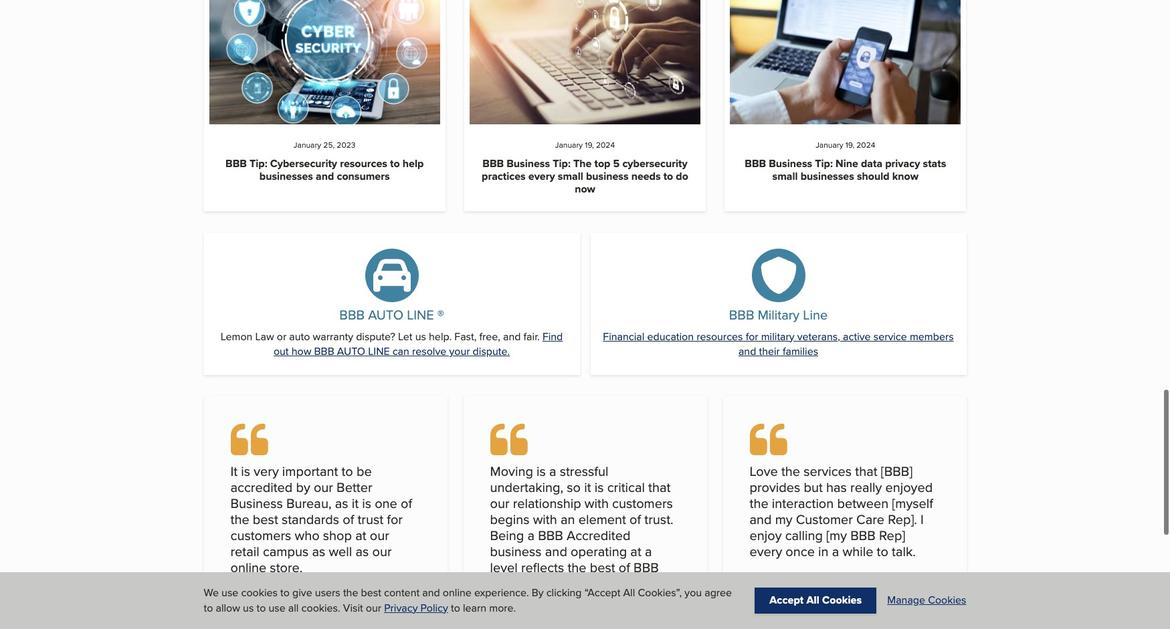 Task type: locate. For each thing, give the bounding box(es) containing it.
as
[[335, 494, 348, 513], [312, 542, 325, 562], [356, 542, 369, 562]]

dispute?
[[356, 329, 395, 344]]

january 19, 2024 for the
[[555, 139, 615, 151]]

1 tip: from the left
[[250, 156, 267, 171]]

and down january 25, 2023 on the top of the page
[[316, 169, 334, 184]]

bbb inside bbb tip: cybersecurity resources to help businesses and consumers
[[226, 156, 247, 171]]

1 vertical spatial business
[[490, 542, 542, 562]]

out
[[274, 344, 289, 359]]

0 horizontal spatial at
[[355, 526, 366, 546]]

our
[[314, 478, 333, 497], [490, 494, 510, 513], [370, 526, 389, 546], [372, 542, 392, 562], [366, 601, 381, 616]]

agree
[[705, 586, 732, 601]]

0 horizontal spatial 2024
[[596, 139, 615, 151]]

and inside bbb military line financial education resources for military veterans, active service members and their families
[[739, 344, 756, 359]]

0 vertical spatial us
[[415, 329, 426, 344]]

cookies inside "button"
[[822, 593, 862, 608]]

it
[[584, 478, 591, 497], [352, 494, 359, 513]]

0 horizontal spatial small
[[558, 169, 583, 184]]

to inside love the services that [bbb] provides but has really enjoyed the interaction between [myself and my customer care rep]. i enjoy calling [my bbb rep] every once in a while to talk.
[[877, 542, 889, 562]]

19, up nine at the top right of the page
[[846, 139, 855, 151]]

1 horizontal spatial january 19, 2024
[[816, 139, 875, 151]]

for left their
[[746, 329, 758, 344]]

businesses left should
[[801, 169, 854, 184]]

at
[[355, 526, 366, 546], [631, 542, 642, 562]]

businesses
[[259, 169, 313, 184], [801, 169, 854, 184]]

you
[[685, 586, 702, 601]]

stressful
[[560, 462, 609, 481]]

bbb inside bbb business tip: nine data privacy stats small businesses should know
[[745, 156, 766, 171]]

bbb inside bbb military line financial education resources for military veterans, active service members and their families
[[729, 305, 754, 324]]

find out how bbb auto line can resolve your dispute.
[[274, 329, 563, 359]]

for right the trust
[[387, 510, 403, 530]]

0 horizontal spatial for
[[387, 510, 403, 530]]

1 horizontal spatial 2024
[[857, 139, 875, 151]]

cookies inside button
[[928, 593, 967, 608]]

clicking
[[546, 586, 582, 601]]

use right we
[[222, 586, 238, 601]]

customers inside moving is a stressful undertaking, so it is critical that our relationship with customers begins with an element of trust. being a bbb accredited business and operating at a level reflects the best of bbb standards is essential to that goal.
[[612, 494, 673, 513]]

resources right education
[[697, 329, 743, 344]]

1 19, from the left
[[585, 139, 594, 151]]

as up "shop"
[[335, 494, 348, 513]]

1 january 19, 2024 from the left
[[555, 139, 615, 151]]

0 horizontal spatial customers
[[231, 526, 291, 546]]

0 horizontal spatial january 19, 2024
[[555, 139, 615, 151]]

0 horizontal spatial best
[[253, 510, 278, 530]]

is left 'one'
[[362, 494, 371, 513]]

tip: left cybersecurity
[[250, 156, 267, 171]]

lemon
[[221, 329, 253, 344]]

small left nine at the top right of the page
[[773, 169, 798, 184]]

is right the moving
[[537, 462, 546, 481]]

january
[[294, 139, 321, 151], [555, 139, 583, 151], [816, 139, 843, 151]]

0 vertical spatial standards
[[282, 510, 339, 530]]

1 horizontal spatial us
[[415, 329, 426, 344]]

business inside it is very important to be accredited by our better business bureau, as it is one of the best standards of trust for customers who shop at our retail campus as well as our online store.
[[231, 494, 283, 513]]

line left ®
[[407, 305, 434, 324]]

with left an at the left bottom
[[533, 510, 557, 530]]

1 horizontal spatial business
[[586, 169, 629, 184]]

0 horizontal spatial businesses
[[259, 169, 313, 184]]

2 19, from the left
[[846, 139, 855, 151]]

privacy policy link
[[384, 601, 448, 616]]

allow
[[216, 601, 240, 616]]

1 horizontal spatial all
[[807, 593, 820, 608]]

0 horizontal spatial every
[[528, 169, 555, 184]]

1 horizontal spatial resources
[[697, 329, 743, 344]]

small inside bbb business tip: nine data privacy stats small businesses should know
[[773, 169, 798, 184]]

1 horizontal spatial online
[[443, 586, 472, 601]]

customers inside it is very important to be accredited by our better business bureau, as it is one of the best standards of trust for customers who shop at our retail campus as well as our online store.
[[231, 526, 291, 546]]

1 vertical spatial line
[[368, 344, 390, 359]]

0 horizontal spatial with
[[533, 510, 557, 530]]

trust.
[[645, 510, 674, 530]]

be
[[357, 462, 372, 481]]

the up retail
[[231, 510, 249, 530]]

it left 'one'
[[352, 494, 359, 513]]

bbb business tip: nine data privacy stats small businesses should know link
[[745, 156, 946, 184]]

customers up store.
[[231, 526, 291, 546]]

january up nine at the top right of the page
[[816, 139, 843, 151]]

tip: left nine at the top right of the page
[[815, 156, 833, 171]]

a right being
[[528, 526, 535, 546]]

best inside moving is a stressful undertaking, so it is critical that our relationship with customers begins with an element of trust. being a bbb accredited business and operating at a level reflects the best of bbb standards is essential to that goal.
[[590, 558, 615, 578]]

0 horizontal spatial business
[[490, 542, 542, 562]]

the inside it is very important to be accredited by our better business bureau, as it is one of the best standards of trust for customers who shop at our retail campus as well as our online store.
[[231, 510, 249, 530]]

to left be in the left of the page
[[342, 462, 353, 481]]

0 horizontal spatial resources
[[340, 156, 387, 171]]

business left the
[[507, 156, 550, 171]]

love the services that [bbb] provides but has really enjoyed the interaction between [myself and my customer care rep]. i enjoy calling [my bbb rep] every once in a while to talk.
[[750, 462, 933, 562]]

our right by
[[314, 478, 333, 497]]

it right so
[[584, 478, 591, 497]]

online inside we use cookies to give users the best content and online experience. by clicking "accept all cookies", you agree to allow us to use all cookies. visit our
[[443, 586, 472, 601]]

2 horizontal spatial as
[[356, 542, 369, 562]]

1 vertical spatial customers
[[231, 526, 291, 546]]

2 2024 from the left
[[857, 139, 875, 151]]

2 horizontal spatial tip:
[[815, 156, 833, 171]]

free,
[[479, 329, 500, 344]]

i
[[921, 510, 924, 530]]

0 horizontal spatial business
[[231, 494, 283, 513]]

use
[[222, 586, 238, 601], [269, 601, 286, 616]]

1 horizontal spatial customers
[[612, 494, 673, 513]]

with right so
[[585, 494, 609, 513]]

0 vertical spatial customers
[[612, 494, 673, 513]]

or
[[277, 329, 286, 344]]

business inside bbb business tip: nine data privacy stats small businesses should know
[[769, 156, 812, 171]]

1 horizontal spatial it
[[584, 478, 591, 497]]

resources down 2023
[[340, 156, 387, 171]]

business inside "bbb business tip: the top 5 cybersecurity practices every small business needs to do now"
[[507, 156, 550, 171]]

1 vertical spatial resources
[[697, 329, 743, 344]]

us right let
[[415, 329, 426, 344]]

help
[[403, 156, 424, 171]]

1 horizontal spatial tip:
[[553, 156, 571, 171]]

dispute.
[[473, 344, 510, 359]]

1 horizontal spatial for
[[746, 329, 758, 344]]

a
[[549, 462, 556, 481], [528, 526, 535, 546], [645, 542, 652, 562], [832, 542, 839, 562]]

cookies right manage
[[928, 593, 967, 608]]

1 horizontal spatial use
[[269, 601, 286, 616]]

1 horizontal spatial business
[[507, 156, 550, 171]]

us inside we use cookies to give users the best content and online experience. by clicking "accept all cookies", you agree to allow us to use all cookies. visit our
[[243, 601, 254, 616]]

to inside "bbb business tip: the top 5 cybersecurity practices every small business needs to do now"
[[664, 169, 673, 184]]

lemon law or auto warranty dispute? let us help.  fast, free, and fair.
[[221, 329, 540, 344]]

customers up accredited
[[612, 494, 673, 513]]

0 vertical spatial business
[[586, 169, 629, 184]]

2 tip: from the left
[[553, 156, 571, 171]]

0 horizontal spatial cookies
[[822, 593, 862, 608]]

experience.
[[474, 586, 529, 601]]

1 businesses from the left
[[259, 169, 313, 184]]

bbb tip: cybersecurity resources to help businesses and consumers link
[[226, 156, 424, 184]]

19, up the
[[585, 139, 594, 151]]

1 2024 from the left
[[596, 139, 615, 151]]

of left the trust
[[343, 510, 354, 530]]

3 january from the left
[[816, 139, 843, 151]]

bureau,
[[286, 494, 332, 513]]

19, for the
[[585, 139, 594, 151]]

0 horizontal spatial 19,
[[585, 139, 594, 151]]

tip: inside bbb business tip: nine data privacy stats small businesses should know
[[815, 156, 833, 171]]

level
[[490, 558, 518, 578]]

2 businesses from the left
[[801, 169, 854, 184]]

1 vertical spatial every
[[750, 542, 782, 562]]

us right the allow
[[243, 601, 254, 616]]

as right "well"
[[356, 542, 369, 562]]

our inside we use cookies to give users the best content and online experience. by clicking "accept all cookies", you agree to allow us to use all cookies. visit our
[[366, 601, 381, 616]]

standards
[[282, 510, 339, 530], [490, 574, 548, 594]]

as left "well"
[[312, 542, 325, 562]]

1 vertical spatial online
[[443, 586, 472, 601]]

to left help
[[390, 156, 400, 171]]

how
[[292, 344, 311, 359]]

is right so
[[595, 478, 604, 497]]

well
[[329, 542, 352, 562]]

all right "accept
[[623, 586, 635, 601]]

every inside "bbb business tip: the top 5 cybersecurity practices every small business needs to do now"
[[528, 169, 555, 184]]

2 horizontal spatial best
[[590, 558, 615, 578]]

0 horizontal spatial line
[[368, 344, 390, 359]]

and down an at the left bottom
[[545, 542, 567, 562]]

and left "my"
[[750, 510, 772, 530]]

and left their
[[739, 344, 756, 359]]

so
[[567, 478, 581, 497]]

1 vertical spatial standards
[[490, 574, 548, 594]]

the up clicking
[[568, 558, 587, 578]]

a left so
[[549, 462, 556, 481]]

accredited
[[567, 526, 631, 546]]

to left talk.
[[877, 542, 889, 562]]

all inside "button"
[[807, 593, 820, 608]]

critical
[[607, 478, 645, 497]]

person typing on laptop cybersecurity image
[[470, 0, 701, 125]]

1 horizontal spatial best
[[361, 586, 381, 601]]

line left "can"
[[368, 344, 390, 359]]

auto left "can"
[[337, 344, 365, 359]]

to left do
[[664, 169, 673, 184]]

0 horizontal spatial online
[[231, 558, 266, 578]]

bbb military line financial education resources for military veterans, active service members and their families
[[603, 305, 954, 359]]

more.
[[489, 601, 516, 616]]

standards inside moving is a stressful undertaking, so it is critical that our relationship with customers begins with an element of trust. being a bbb accredited business and operating at a level reflects the best of bbb standards is essential to that goal.
[[490, 574, 548, 594]]

to left learn at the left
[[451, 601, 460, 616]]

1 vertical spatial best
[[590, 558, 615, 578]]

january 19, 2024 up the
[[555, 139, 615, 151]]

0 vertical spatial online
[[231, 558, 266, 578]]

1 horizontal spatial january
[[555, 139, 583, 151]]

we use cookies to give users the best content and online experience. by clicking "accept all cookies", you agree to allow us to use all cookies. visit our
[[204, 586, 732, 616]]

learn
[[463, 601, 487, 616]]

2 small from the left
[[773, 169, 798, 184]]

but
[[804, 478, 823, 497]]

0 horizontal spatial standards
[[282, 510, 339, 530]]

business inside "bbb business tip: the top 5 cybersecurity practices every small business needs to do now"
[[586, 169, 629, 184]]

businesses down january 25, 2023 on the top of the page
[[259, 169, 313, 184]]

business down very
[[231, 494, 283, 513]]

19, for nine
[[846, 139, 855, 151]]

1 horizontal spatial cookies
[[928, 593, 967, 608]]

an
[[561, 510, 575, 530]]

auto up lemon law or auto warranty dispute? let us help.  fast, free, and fair. at the left of the page
[[368, 305, 403, 324]]

it inside it is very important to be accredited by our better business bureau, as it is one of the best standards of trust for customers who shop at our retail campus as well as our online store.
[[352, 494, 359, 513]]

and right content
[[422, 586, 440, 601]]

line inside find out how bbb auto line can resolve your dispute.
[[368, 344, 390, 359]]

customers
[[612, 494, 673, 513], [231, 526, 291, 546]]

business
[[507, 156, 550, 171], [769, 156, 812, 171], [231, 494, 283, 513]]

give
[[292, 586, 312, 601]]

relationship
[[513, 494, 581, 513]]

line
[[407, 305, 434, 324], [368, 344, 390, 359]]

the
[[781, 462, 800, 481], [750, 494, 769, 513], [231, 510, 249, 530], [568, 558, 587, 578], [343, 586, 358, 601]]

top
[[595, 156, 611, 171]]

to right essential
[[619, 574, 631, 594]]

1 vertical spatial auto
[[337, 344, 365, 359]]

2 january 19, 2024 from the left
[[816, 139, 875, 151]]

a right "in" on the bottom of the page
[[832, 542, 839, 562]]

2024 up top
[[596, 139, 615, 151]]

our inside moving is a stressful undertaking, so it is critical that our relationship with customers begins with an element of trust. being a bbb accredited business and operating at a level reflects the best of bbb standards is essential to that goal.
[[490, 494, 510, 513]]

and inside love the services that [bbb] provides but has really enjoyed the interaction between [myself and my customer care rep]. i enjoy calling [my bbb rep] every once in a while to talk.
[[750, 510, 772, 530]]

1 cookies from the left
[[822, 593, 862, 608]]

element
[[579, 510, 626, 530]]

at right "shop"
[[355, 526, 366, 546]]

best inside it is very important to be accredited by our better business bureau, as it is one of the best standards of trust for customers who shop at our retail campus as well as our online store.
[[253, 510, 278, 530]]

at right operating
[[631, 542, 642, 562]]

1 vertical spatial for
[[387, 510, 403, 530]]

best left content
[[361, 586, 381, 601]]

2 horizontal spatial business
[[769, 156, 812, 171]]

best up "accept
[[590, 558, 615, 578]]

0 horizontal spatial auto
[[337, 344, 365, 359]]

business
[[586, 169, 629, 184], [490, 542, 542, 562]]

0 horizontal spatial it
[[352, 494, 359, 513]]

our up being
[[490, 494, 510, 513]]

with
[[585, 494, 609, 513], [533, 510, 557, 530]]

1 horizontal spatial every
[[750, 542, 782, 562]]

the right users
[[343, 586, 358, 601]]

1 horizontal spatial 19,
[[846, 139, 855, 151]]

your
[[449, 344, 470, 359]]

very
[[254, 462, 279, 481]]

all right accept
[[807, 593, 820, 608]]

customer
[[796, 510, 853, 530]]

1 horizontal spatial small
[[773, 169, 798, 184]]

0 vertical spatial for
[[746, 329, 758, 344]]

important
[[282, 462, 338, 481]]

0 vertical spatial every
[[528, 169, 555, 184]]

business left nine at the top right of the page
[[769, 156, 812, 171]]

2 horizontal spatial january
[[816, 139, 843, 151]]

of right 'one'
[[401, 494, 412, 513]]

1 horizontal spatial line
[[407, 305, 434, 324]]

cookies down while
[[822, 593, 862, 608]]

0 vertical spatial resources
[[340, 156, 387, 171]]

who
[[295, 526, 320, 546]]

2024 up data
[[857, 139, 875, 151]]

is right by
[[551, 574, 560, 594]]

0 vertical spatial best
[[253, 510, 278, 530]]

1 vertical spatial us
[[243, 601, 254, 616]]

january up cybersecurity
[[294, 139, 321, 151]]

while
[[843, 542, 873, 562]]

tip: for bbb business tip: nine data privacy stats small businesses should know
[[815, 156, 833, 171]]

0 horizontal spatial january
[[294, 139, 321, 151]]

2 january from the left
[[555, 139, 583, 151]]

tip: for bbb business tip: the top 5 cybersecurity practices every small business needs to do now
[[553, 156, 571, 171]]

our right 'visit'
[[366, 601, 381, 616]]

january up the
[[555, 139, 583, 151]]

every right practices
[[528, 169, 555, 184]]

calling
[[785, 526, 823, 546]]

1 horizontal spatial at
[[631, 542, 642, 562]]

that left the [bbb]
[[855, 462, 878, 481]]

2024
[[596, 139, 615, 151], [857, 139, 875, 151]]

small left top
[[558, 169, 583, 184]]

1 january from the left
[[294, 139, 321, 151]]

1 small from the left
[[558, 169, 583, 184]]

tip: inside "bbb business tip: the top 5 cybersecurity practices every small business needs to do now"
[[553, 156, 571, 171]]

0 horizontal spatial us
[[243, 601, 254, 616]]

manage
[[887, 593, 925, 608]]

january 19, 2024 up nine at the top right of the page
[[816, 139, 875, 151]]

0 horizontal spatial all
[[623, 586, 635, 601]]

business inside moving is a stressful undertaking, so it is critical that our relationship with customers begins with an element of trust. being a bbb accredited business and operating at a level reflects the best of bbb standards is essential to that goal.
[[490, 542, 542, 562]]

2 vertical spatial best
[[361, 586, 381, 601]]

use left all
[[269, 601, 286, 616]]

that inside love the services that [bbb] provides but has really enjoyed the interaction between [myself and my customer care rep]. i enjoy calling [my bbb rep] every once in a while to talk.
[[855, 462, 878, 481]]

tip: left the
[[553, 156, 571, 171]]

best down accredited
[[253, 510, 278, 530]]

0 horizontal spatial tip:
[[250, 156, 267, 171]]

january 19, 2024 for nine
[[816, 139, 875, 151]]

laptop cell phone data privacy image
[[730, 0, 961, 125]]

1 horizontal spatial standards
[[490, 574, 548, 594]]

of up "accept
[[619, 558, 630, 578]]

every left once at the right bottom of the page
[[750, 542, 782, 562]]

tip:
[[250, 156, 267, 171], [553, 156, 571, 171], [815, 156, 833, 171]]

businesses inside bbb business tip: nine data privacy stats small businesses should know
[[801, 169, 854, 184]]

1 horizontal spatial auto
[[368, 305, 403, 324]]

2 cookies from the left
[[928, 593, 967, 608]]

3 tip: from the left
[[815, 156, 833, 171]]

tip: inside bbb tip: cybersecurity resources to help businesses and consumers
[[250, 156, 267, 171]]

1 horizontal spatial businesses
[[801, 169, 854, 184]]

0 vertical spatial line
[[407, 305, 434, 324]]



Task type: describe. For each thing, give the bounding box(es) containing it.
better
[[337, 478, 372, 497]]

small inside "bbb business tip: the top 5 cybersecurity practices every small business needs to do now"
[[558, 169, 583, 184]]

enjoy
[[750, 526, 782, 546]]

goal.
[[490, 590, 519, 610]]

the
[[573, 156, 592, 171]]

to left all
[[257, 601, 266, 616]]

content
[[384, 586, 420, 601]]

store.
[[270, 558, 303, 578]]

veterans,
[[797, 329, 840, 344]]

january for nine
[[816, 139, 843, 151]]

25,
[[323, 139, 335, 151]]

5
[[613, 156, 620, 171]]

is right "it"
[[241, 462, 250, 481]]

has
[[826, 478, 847, 497]]

one
[[375, 494, 397, 513]]

love
[[750, 462, 778, 481]]

for inside bbb military line financial education resources for military veterans, active service members and their families
[[746, 329, 758, 344]]

it is very important to be accredited by our better business bureau, as it is one of the best standards of trust for customers who shop at our retail campus as well as our online store.
[[231, 462, 412, 578]]

accept
[[770, 593, 804, 608]]

accredited
[[231, 478, 293, 497]]

by
[[532, 586, 544, 601]]

at inside it is very important to be accredited by our better business bureau, as it is one of the best standards of trust for customers who shop at our retail campus as well as our online store.
[[355, 526, 366, 546]]

manage cookies button
[[887, 593, 967, 609]]

really
[[850, 478, 882, 497]]

a inside love the services that [bbb] provides but has really enjoyed the interaction between [myself and my customer care rep]. i enjoy calling [my bbb rep] every once in a while to talk.
[[832, 542, 839, 562]]

2023
[[337, 139, 356, 151]]

do
[[676, 169, 688, 184]]

of left "trust."
[[630, 510, 641, 530]]

bbb tip: cybersecurity resources to help businesses and consumers
[[226, 156, 424, 184]]

it inside moving is a stressful undertaking, so it is critical that our relationship with customers begins with an element of trust. being a bbb accredited business and operating at a level reflects the best of bbb standards is essential to that goal.
[[584, 478, 591, 497]]

that up "trust."
[[648, 478, 671, 497]]

members
[[910, 329, 954, 344]]

for inside it is very important to be accredited by our better business bureau, as it is one of the best standards of trust for customers who shop at our retail campus as well as our online store.
[[387, 510, 403, 530]]

begins
[[490, 510, 530, 530]]

warranty
[[313, 329, 353, 344]]

january for the
[[555, 139, 583, 151]]

resolve
[[412, 344, 446, 359]]

at inside moving is a stressful undertaking, so it is critical that our relationship with customers begins with an element of trust. being a bbb accredited business and operating at a level reflects the best of bbb standards is essential to that goal.
[[631, 542, 642, 562]]

and inside bbb tip: cybersecurity resources to help businesses and consumers
[[316, 169, 334, 184]]

manage cookies
[[887, 593, 967, 608]]

help.
[[429, 329, 452, 344]]

let
[[398, 329, 413, 344]]

and inside we use cookies to give users the best content and online experience. by clicking "accept all cookies", you agree to allow us to use all cookies. visit our
[[422, 586, 440, 601]]

moving is a stressful undertaking, so it is critical that our relationship with customers begins with an element of trust. being a bbb accredited business and operating at a level reflects the best of bbb standards is essential to that goal.
[[490, 462, 674, 610]]

cybersecurity
[[623, 156, 688, 171]]

operating
[[571, 542, 627, 562]]

retail
[[231, 542, 259, 562]]

law
[[255, 329, 274, 344]]

resources inside bbb military line financial education resources for military veterans, active service members and their families
[[697, 329, 743, 344]]

all
[[288, 601, 299, 616]]

auto inside find out how bbb auto line can resolve your dispute.
[[337, 344, 365, 359]]

talk.
[[892, 542, 916, 562]]

and inside moving is a stressful undertaking, so it is critical that our relationship with customers begins with an element of trust. being a bbb accredited business and operating at a level reflects the best of bbb standards is essential to that goal.
[[545, 542, 567, 562]]

standards inside it is very important to be accredited by our better business bureau, as it is one of the best standards of trust for customers who shop at our retail campus as well as our online store.
[[282, 510, 339, 530]]

privacy
[[384, 601, 418, 616]]

"accept
[[585, 586, 621, 601]]

it
[[231, 462, 238, 481]]

best inside we use cookies to give users the best content and online experience. by clicking "accept all cookies", you agree to allow us to use all cookies. visit our
[[361, 586, 381, 601]]

to left the allow
[[204, 601, 213, 616]]

bbb inside love the services that [bbb] provides but has really enjoyed the interaction between [myself and my customer care rep]. i enjoy calling [my bbb rep] every once in a while to talk.
[[851, 526, 876, 546]]

[bbb]
[[881, 462, 913, 481]]

bbb business tip: nine data privacy stats small businesses should know
[[745, 156, 946, 184]]

2024 for top
[[596, 139, 615, 151]]

2024 for data
[[857, 139, 875, 151]]

cookies",
[[638, 586, 682, 601]]

between
[[837, 494, 889, 513]]

data
[[861, 156, 883, 171]]

to left give
[[280, 586, 290, 601]]

campus
[[263, 542, 309, 562]]

find
[[543, 329, 563, 344]]

shop
[[323, 526, 352, 546]]

service
[[874, 329, 907, 344]]

rep]
[[879, 526, 905, 546]]

fair.
[[524, 329, 540, 344]]

military
[[758, 305, 800, 324]]

cookies.
[[301, 601, 340, 616]]

financial
[[603, 329, 645, 344]]

business for practices
[[507, 156, 550, 171]]

all inside we use cookies to give users the best content and online experience. by clicking "accept all cookies", you agree to allow us to use all cookies. visit our
[[623, 586, 635, 601]]

needs
[[631, 169, 661, 184]]

policy
[[421, 601, 448, 616]]

accept all cookies
[[770, 593, 862, 608]]

the right the love
[[781, 462, 800, 481]]

1 horizontal spatial as
[[335, 494, 348, 513]]

the inside we use cookies to give users the best content and online experience. by clicking "accept all cookies", you agree to allow us to use all cookies. visit our
[[343, 586, 358, 601]]

now
[[575, 181, 595, 197]]

january for resources
[[294, 139, 321, 151]]

that right "accept
[[634, 574, 657, 594]]

our down 'one'
[[370, 526, 389, 546]]

fast,
[[455, 329, 477, 344]]

my
[[775, 510, 793, 530]]

the inside moving is a stressful undertaking, so it is critical that our relationship with customers begins with an element of trust. being a bbb accredited business and operating at a level reflects the best of bbb standards is essential to that goal.
[[568, 558, 587, 578]]

interaction
[[772, 494, 834, 513]]

1 horizontal spatial with
[[585, 494, 609, 513]]

our down the trust
[[372, 542, 392, 562]]

bbb business tip: the top 5 cybersecurity practices every small business needs to do now
[[482, 156, 688, 197]]

to inside bbb tip: cybersecurity resources to help businesses and consumers
[[390, 156, 400, 171]]

auto
[[289, 329, 310, 344]]

0 horizontal spatial use
[[222, 586, 238, 601]]

a down "trust."
[[645, 542, 652, 562]]

business for small
[[769, 156, 812, 171]]

reflects
[[521, 558, 564, 578]]

every inside love the services that [bbb] provides but has really enjoyed the interaction between [myself and my customer care rep]. i enjoy calling [my bbb rep] every once in a while to talk.
[[750, 542, 782, 562]]

line
[[803, 305, 828, 324]]

and left fair.
[[503, 329, 521, 344]]

education
[[647, 329, 694, 344]]

businesses inside bbb tip: cybersecurity resources to help businesses and consumers
[[259, 169, 313, 184]]

[myself
[[892, 494, 933, 513]]

cybersecurity
[[270, 156, 337, 171]]

the left "my"
[[750, 494, 769, 513]]

0 horizontal spatial as
[[312, 542, 325, 562]]

bbb inside "bbb business tip: the top 5 cybersecurity practices every small business needs to do now"
[[483, 156, 504, 171]]

0 vertical spatial auto
[[368, 305, 403, 324]]

accept all cookies button
[[755, 588, 877, 614]]

stats
[[923, 156, 946, 171]]

moving
[[490, 462, 533, 481]]

users
[[315, 586, 340, 601]]

in
[[818, 542, 829, 562]]

active
[[843, 329, 871, 344]]

nine
[[836, 156, 858, 171]]

online inside it is very important to be accredited by our better business bureau, as it is one of the best standards of trust for customers who shop at our retail campus as well as our online store.
[[231, 558, 266, 578]]

should
[[857, 169, 890, 184]]

once
[[786, 542, 815, 562]]

by
[[296, 478, 310, 497]]

bbb inside find out how bbb auto line can resolve your dispute.
[[314, 344, 334, 359]]

being
[[490, 526, 524, 546]]

resources inside bbb tip: cybersecurity resources to help businesses and consumers
[[340, 156, 387, 171]]

to inside moving is a stressful undertaking, so it is critical that our relationship with customers begins with an element of trust. being a bbb accredited business and operating at a level reflects the best of bbb standards is essential to that goal.
[[619, 574, 631, 594]]

know
[[892, 169, 919, 184]]

their
[[759, 344, 780, 359]]

care
[[857, 510, 885, 530]]

to inside it is very important to be accredited by our better business bureau, as it is one of the best standards of trust for customers who shop at our retail campus as well as our online store.
[[342, 462, 353, 481]]



Task type: vqa. For each thing, say whether or not it's contained in the screenshot.


